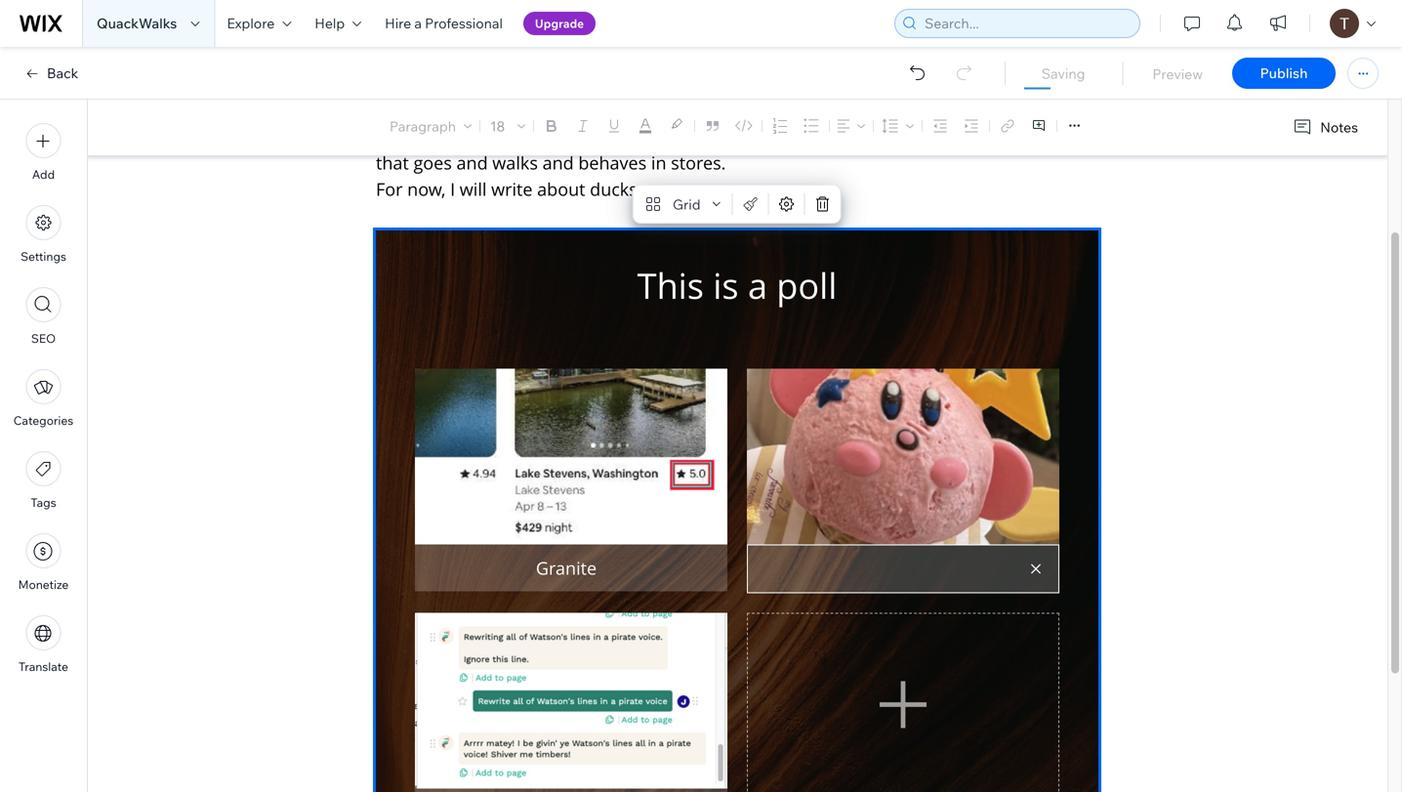 Task type: locate. For each thing, give the bounding box(es) containing it.
2 horizontal spatial a
[[838, 114, 846, 132]]

explore
[[227, 15, 275, 32]]

0 horizontal spatial that
[[376, 151, 409, 174]]

monetize button
[[18, 533, 69, 592]]

about
[[557, 98, 606, 122], [442, 125, 490, 148], [537, 177, 586, 201]]

that
[[896, 114, 922, 132], [376, 151, 409, 174]]

publish button
[[1233, 58, 1336, 89]]

duck
[[676, 125, 715, 148]]

i
[[714, 98, 719, 122], [450, 177, 455, 201]]

will
[[925, 114, 946, 132], [376, 125, 403, 148], [460, 177, 487, 201]]

ducks. down behaves
[[590, 177, 642, 201]]

this is just me writing about ducks. later i will talk about a real and not fake duck that goes and walks and behaves in stores. for now, i will write about ducks.
[[376, 98, 731, 201]]

just
[[431, 98, 461, 122]]

1 horizontal spatial that
[[896, 114, 922, 132]]

quackwalks
[[97, 15, 177, 32]]

0 horizontal spatial i
[[450, 177, 455, 201]]

1 horizontal spatial this
[[795, 114, 821, 132]]

1 horizontal spatial is
[[824, 114, 834, 132]]

2 horizontal spatial will
[[925, 114, 946, 132]]

0 horizontal spatial will
[[376, 125, 403, 148]]

a
[[414, 15, 422, 32], [838, 114, 846, 132], [495, 125, 504, 148]]

a left the 'button'
[[838, 114, 846, 132]]

and
[[554, 125, 586, 148], [457, 151, 488, 174], [543, 151, 574, 174]]

this left the 'button'
[[795, 114, 821, 132]]

0 horizontal spatial this
[[376, 98, 409, 122]]

somewhere
[[1008, 114, 1082, 132]]

this is a button that will take you somewhere button
[[783, 102, 1094, 146]]

1 horizontal spatial a
[[495, 125, 504, 148]]

0 horizontal spatial a
[[414, 15, 422, 32]]

fake
[[631, 125, 671, 148]]

a left real
[[495, 125, 504, 148]]

0 vertical spatial that
[[896, 114, 922, 132]]

this up talk
[[376, 98, 409, 122]]

1 vertical spatial ducks.
[[590, 177, 642, 201]]

is
[[414, 98, 427, 122], [824, 114, 834, 132]]

Ask your question text field
[[415, 265, 1060, 349]]

is inside this is just me writing about ducks. later i will talk about a real and not fake duck that goes and walks and behaves in stores. for now, i will write about ducks.
[[414, 98, 427, 122]]

menu
[[0, 111, 87, 686]]

and right goes on the top left of page
[[457, 151, 488, 174]]

you
[[981, 114, 1004, 132]]

Write an answer text field
[[415, 544, 728, 591]]

a right hire
[[414, 15, 422, 32]]

add
[[32, 167, 55, 182]]

is left the 'button'
[[824, 114, 834, 132]]

ducks.
[[610, 98, 662, 122], [590, 177, 642, 201]]

0 vertical spatial i
[[714, 98, 719, 122]]

this inside button
[[795, 114, 821, 132]]

grid
[[673, 196, 701, 213]]

about right the write
[[537, 177, 586, 201]]

i right now,
[[450, 177, 455, 201]]

will left talk
[[376, 125, 403, 148]]

settings
[[21, 249, 66, 264]]

seo
[[31, 331, 56, 346]]

behaves
[[579, 151, 647, 174]]

categories
[[13, 413, 73, 428]]

seo button
[[26, 287, 61, 346]]

menu containing add
[[0, 111, 87, 686]]

is inside button
[[824, 114, 834, 132]]

not
[[590, 125, 626, 148]]

is left 'just'
[[414, 98, 427, 122]]

real
[[509, 125, 550, 148]]

about up not
[[557, 98, 606, 122]]

for
[[376, 177, 403, 201]]

this inside this is just me writing about ducks. later i will talk about a real and not fake duck that goes and walks and behaves in stores. for now, i will write about ducks.
[[376, 98, 409, 122]]

None text field
[[747, 544, 1060, 593]]

add button
[[26, 123, 61, 182]]

back
[[47, 64, 78, 82]]

will left the write
[[460, 177, 487, 201]]

that right the 'button'
[[896, 114, 922, 132]]

this
[[376, 98, 409, 122], [795, 114, 821, 132]]

is for just
[[414, 98, 427, 122]]

i right later
[[714, 98, 719, 122]]

1 horizontal spatial i
[[714, 98, 719, 122]]

will left take at the right
[[925, 114, 946, 132]]

that up for
[[376, 151, 409, 174]]

write
[[491, 177, 533, 201]]

settings button
[[21, 205, 66, 264]]

1 vertical spatial that
[[376, 151, 409, 174]]

1 vertical spatial i
[[450, 177, 455, 201]]

ducks. up fake
[[610, 98, 662, 122]]

0 horizontal spatial is
[[414, 98, 427, 122]]

upgrade button
[[523, 12, 596, 35]]

about down me
[[442, 125, 490, 148]]

in
[[651, 151, 667, 174]]



Task type: describe. For each thing, give the bounding box(es) containing it.
hire
[[385, 15, 411, 32]]

this for this is a button that will take you somewhere
[[795, 114, 821, 132]]

that inside this is a button that will take you somewhere button
[[896, 114, 922, 132]]

will inside this is a button that will take you somewhere button
[[925, 114, 946, 132]]

is for a
[[824, 114, 834, 132]]

publish
[[1261, 64, 1308, 82]]

button
[[849, 114, 893, 132]]

stores.
[[671, 151, 726, 174]]

a inside button
[[838, 114, 846, 132]]

a inside this is just me writing about ducks. later i will talk about a real and not fake duck that goes and walks and behaves in stores. for now, i will write about ducks.
[[495, 125, 504, 148]]

writing
[[497, 98, 553, 122]]

help
[[315, 15, 345, 32]]

take
[[950, 114, 977, 132]]

Search... field
[[919, 10, 1134, 37]]

tags
[[31, 495, 56, 510]]

1 vertical spatial about
[[442, 125, 490, 148]]

grid button
[[638, 190, 728, 218]]

this is a button that will take you somewhere
[[795, 114, 1082, 132]]

talk
[[408, 125, 437, 148]]

paragraph
[[390, 117, 456, 135]]

0 vertical spatial about
[[557, 98, 606, 122]]

back button
[[23, 64, 78, 82]]

hire a professional
[[385, 15, 503, 32]]

walks
[[493, 151, 538, 174]]

translate button
[[19, 615, 68, 674]]

0 vertical spatial ducks.
[[610, 98, 662, 122]]

later
[[667, 98, 709, 122]]

this for this is just me writing about ducks. later i will talk about a real and not fake duck that goes and walks and behaves in stores. for now, i will write about ducks.
[[376, 98, 409, 122]]

monetize
[[18, 577, 69, 592]]

notes button
[[1286, 114, 1364, 141]]

help button
[[303, 0, 373, 47]]

hire a professional link
[[373, 0, 515, 47]]

translate
[[19, 659, 68, 674]]

Write an answer text field
[[415, 789, 728, 792]]

that inside this is just me writing about ducks. later i will talk about a real and not fake duck that goes and walks and behaves in stores. for now, i will write about ducks.
[[376, 151, 409, 174]]

categories button
[[13, 369, 73, 428]]

upgrade
[[535, 16, 584, 31]]

1 horizontal spatial will
[[460, 177, 487, 201]]

paragraph button
[[386, 112, 476, 140]]

professional
[[425, 15, 503, 32]]

now,
[[407, 177, 446, 201]]

notes
[[1321, 119, 1359, 136]]

me
[[466, 98, 492, 122]]

tags button
[[26, 451, 61, 510]]

goes
[[414, 151, 452, 174]]

2 vertical spatial about
[[537, 177, 586, 201]]

and left not
[[554, 125, 586, 148]]

and down real
[[543, 151, 574, 174]]



Task type: vqa. For each thing, say whether or not it's contained in the screenshot.
website
no



